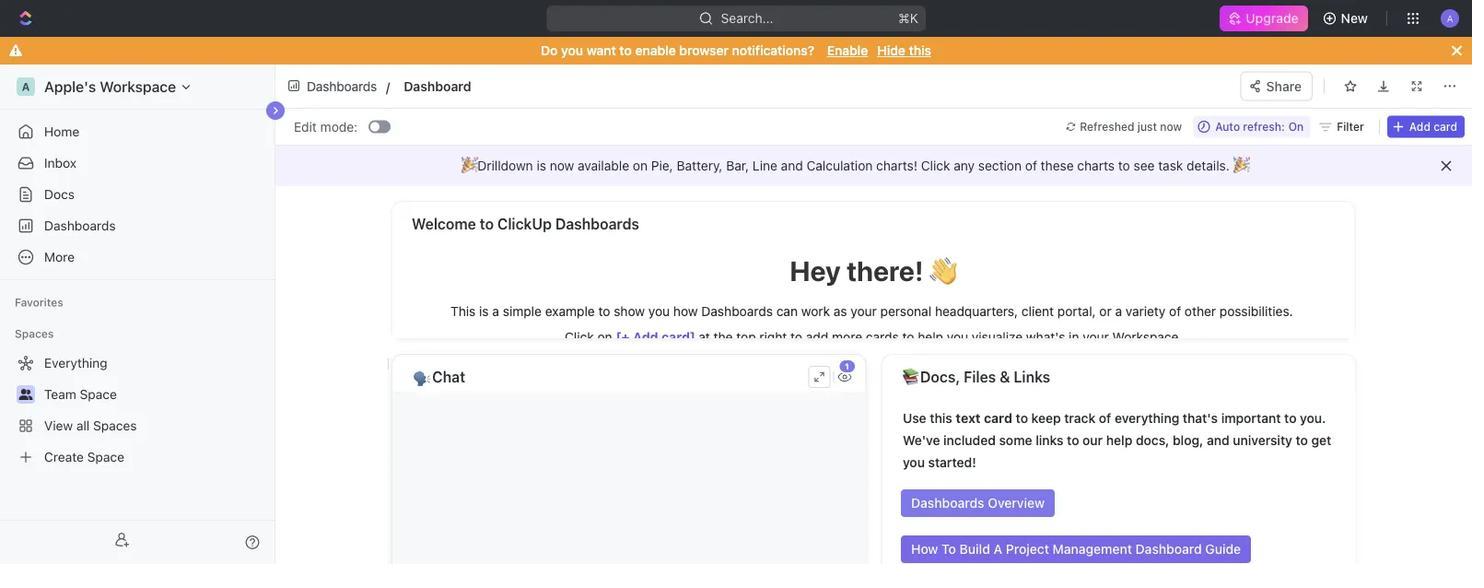 Task type: locate. For each thing, give the bounding box(es) containing it.
you right do
[[561, 43, 584, 58]]

use
[[903, 411, 927, 426]]

hey
[[790, 254, 841, 287]]

client
[[1022, 304, 1055, 319]]

on left pie, at top
[[633, 158, 648, 173]]

1 horizontal spatial spaces
[[93, 418, 137, 433]]

click down the example
[[565, 330, 594, 345]]

1 horizontal spatial 🎉
[[1234, 158, 1247, 173]]

all
[[76, 418, 90, 433]]

the
[[714, 330, 733, 345]]

now right just
[[1161, 120, 1183, 133]]

[+
[[616, 330, 630, 345]]

1 vertical spatial at
[[699, 330, 711, 345]]

1 vertical spatial your
[[1083, 330, 1110, 345]]

you down we've
[[903, 455, 925, 470]]

drilldown
[[478, 158, 533, 173]]

browser
[[680, 43, 729, 58]]

these
[[1041, 158, 1074, 173]]

to
[[942, 542, 957, 557]]

2 vertical spatial of
[[1100, 411, 1112, 426]]

1 horizontal spatial now
[[1161, 120, 1183, 133]]

1 vertical spatial space
[[87, 449, 124, 465]]

your right in
[[1083, 330, 1110, 345]]

included
[[944, 433, 996, 448]]

view
[[44, 418, 73, 433]]

1 vertical spatial spaces
[[93, 418, 137, 433]]

sidebar navigation
[[0, 65, 279, 564]]

0 vertical spatial spaces
[[15, 327, 54, 340]]

🎉 right 'details.'
[[1234, 158, 1247, 173]]

0 horizontal spatial add
[[633, 330, 659, 345]]

help down "personal"
[[918, 330, 944, 345]]

1 horizontal spatial a
[[1116, 304, 1123, 319]]

spaces down favorites
[[15, 327, 54, 340]]

enable
[[827, 43, 869, 58]]

search...
[[721, 11, 774, 26]]

dashboards link up "more" "dropdown button"
[[7, 211, 267, 241]]

a right build
[[994, 542, 1003, 557]]

click
[[922, 158, 951, 173], [565, 330, 594, 345]]

filter button
[[1316, 116, 1372, 138]]

and right line
[[781, 158, 804, 173]]

0 horizontal spatial spaces
[[15, 327, 54, 340]]

we've
[[903, 433, 941, 448]]

of left these
[[1026, 158, 1038, 173]]

1 vertical spatial card
[[984, 411, 1013, 426]]

team
[[44, 387, 76, 402]]

dashboards up more
[[44, 218, 116, 233]]

add down clickup logo
[[1410, 120, 1431, 133]]

of right track
[[1100, 411, 1112, 426]]

variety
[[1126, 304, 1166, 319]]

to right want
[[620, 43, 632, 58]]

filter button
[[1316, 116, 1372, 138]]

and down that's
[[1208, 433, 1230, 448]]

spaces right all
[[93, 418, 137, 433]]

dashboards inside 'button'
[[556, 215, 640, 233]]

as
[[834, 304, 848, 319]]

None text field
[[404, 75, 747, 97]]

1 horizontal spatial of
[[1100, 411, 1112, 426]]

0 vertical spatial this
[[909, 43, 932, 58]]

pm
[[1352, 73, 1370, 87]]

our
[[1083, 433, 1103, 448]]

0 vertical spatial space
[[80, 387, 117, 402]]

your right as
[[851, 304, 877, 319]]

get
[[1312, 433, 1332, 448]]

1 horizontal spatial at
[[1309, 73, 1320, 87]]

to left see
[[1119, 158, 1131, 173]]

1 horizontal spatial dashboards link
[[283, 73, 384, 100]]

1 horizontal spatial add
[[1410, 120, 1431, 133]]

now inside alert
[[550, 158, 575, 173]]

1 a from the left
[[493, 304, 500, 319]]

2 vertical spatial a
[[994, 542, 1003, 557]]

1 vertical spatial help
[[1107, 433, 1133, 448]]

📚
[[902, 368, 917, 386]]

0 vertical spatial add
[[1410, 120, 1431, 133]]

more
[[44, 249, 75, 265]]

important
[[1222, 411, 1282, 426]]

0 horizontal spatial a
[[22, 80, 30, 93]]

portal,
[[1058, 304, 1097, 319]]

add right [+
[[633, 330, 659, 345]]

0 vertical spatial is
[[537, 158, 547, 173]]

docs,
[[1136, 433, 1170, 448]]

1 horizontal spatial and
[[1208, 433, 1230, 448]]

top
[[737, 330, 756, 345]]

at left 2:59
[[1309, 73, 1320, 87]]

a left simple
[[493, 304, 500, 319]]

mode:
[[320, 119, 358, 134]]

management
[[1053, 542, 1133, 557]]

1 vertical spatial is
[[479, 304, 489, 319]]

clickup
[[498, 215, 552, 233]]

you down headquarters,
[[947, 330, 969, 345]]

inbox
[[44, 155, 77, 171]]

on left [+
[[598, 330, 613, 345]]

tree containing everything
[[7, 348, 267, 472]]

you left how
[[649, 304, 670, 319]]

📚 docs, files & links
[[902, 368, 1051, 386]]

click on [+ add card] at the top right to add more cards to help you visualize what's in your workspace.
[[565, 330, 1183, 345]]

welcome to clickup dashboards button
[[411, 211, 1338, 237]]

tree inside sidebar navigation
[[7, 348, 267, 472]]

0 vertical spatial of
[[1026, 158, 1038, 173]]

🎉
[[461, 158, 474, 173], [1234, 158, 1247, 173]]

space down view all spaces
[[87, 449, 124, 465]]

1 vertical spatial add
[[633, 330, 659, 345]]

project
[[1006, 542, 1050, 557]]

card
[[1434, 120, 1458, 133], [984, 411, 1013, 426]]

1 vertical spatial click
[[565, 330, 594, 345]]

calculation
[[807, 158, 873, 173]]

0 horizontal spatial 🎉
[[461, 158, 474, 173]]

home
[[44, 124, 79, 139]]

a left apple's at left
[[22, 80, 30, 93]]

click left any
[[922, 158, 951, 173]]

1 vertical spatial dashboards link
[[7, 211, 267, 241]]

is inside alert
[[537, 158, 547, 173]]

clickup logo image
[[1383, 72, 1465, 88]]

dashboards down 'available'
[[556, 215, 640, 233]]

help inside to keep track of everything that's important to you. we've included some links to our help docs, blog, and university to get you started!
[[1107, 433, 1133, 448]]

there!
[[847, 254, 924, 287]]

is right drilldown
[[537, 158, 547, 173]]

you
[[561, 43, 584, 58], [649, 304, 670, 319], [947, 330, 969, 345], [903, 455, 925, 470]]

🎉 left drilldown
[[461, 158, 474, 173]]

card down clickup logo
[[1434, 120, 1458, 133]]

space
[[80, 387, 117, 402], [87, 449, 124, 465]]

to left clickup
[[480, 215, 494, 233]]

task
[[1159, 158, 1184, 173]]

1 horizontal spatial is
[[537, 158, 547, 173]]

apple's
[[44, 78, 96, 95]]

🗣 chat button
[[411, 364, 824, 390]]

this right hide
[[909, 43, 932, 58]]

0 vertical spatial and
[[781, 158, 804, 173]]

how
[[912, 542, 939, 557]]

0 horizontal spatial is
[[479, 304, 489, 319]]

is right the this
[[479, 304, 489, 319]]

0 horizontal spatial card
[[984, 411, 1013, 426]]

1 horizontal spatial on
[[633, 158, 648, 173]]

0 vertical spatial your
[[851, 304, 877, 319]]

dashboards
[[307, 78, 377, 94], [556, 215, 640, 233], [44, 218, 116, 233], [702, 304, 773, 319], [912, 495, 985, 511]]

1 button
[[838, 359, 857, 386]]

1 vertical spatial of
[[1170, 304, 1182, 319]]

1 horizontal spatial your
[[1083, 330, 1110, 345]]

0 vertical spatial help
[[918, 330, 944, 345]]

tree
[[7, 348, 267, 472]]

0 horizontal spatial a
[[493, 304, 500, 319]]

example
[[545, 304, 595, 319]]

and inside alert
[[781, 158, 804, 173]]

dashboards inside sidebar navigation
[[44, 218, 116, 233]]

1 vertical spatial and
[[1208, 433, 1230, 448]]

0 vertical spatial dashboards link
[[283, 73, 384, 100]]

at left the
[[699, 330, 711, 345]]

0 vertical spatial now
[[1161, 120, 1183, 133]]

2 horizontal spatial a
[[1448, 13, 1454, 23]]

1 horizontal spatial card
[[1434, 120, 1458, 133]]

space up view all spaces
[[80, 387, 117, 402]]

is
[[537, 158, 547, 173], [479, 304, 489, 319]]

simple
[[503, 304, 542, 319]]

more
[[832, 330, 863, 345]]

of inside to keep track of everything that's important to you. we've included some links to our help docs, blog, and university to get you started!
[[1100, 411, 1112, 426]]

right
[[760, 330, 787, 345]]

this right 'use' in the bottom right of the page
[[930, 411, 953, 426]]

add
[[1410, 120, 1431, 133], [633, 330, 659, 345]]

1 vertical spatial now
[[550, 158, 575, 173]]

to left the you.
[[1285, 411, 1297, 426]]

1 horizontal spatial a
[[994, 542, 1003, 557]]

team space
[[44, 387, 117, 402]]

help right our
[[1107, 433, 1133, 448]]

dashboards link
[[283, 73, 384, 100], [7, 211, 267, 241]]

0 vertical spatial a
[[1448, 13, 1454, 23]]

0 vertical spatial on
[[633, 158, 648, 173]]

0 vertical spatial card
[[1434, 120, 1458, 133]]

now
[[1161, 120, 1183, 133], [550, 158, 575, 173]]

dashboards link up mode:
[[283, 73, 384, 100]]

on inside alert
[[633, 158, 648, 173]]

and
[[781, 158, 804, 173], [1208, 433, 1230, 448]]

a right or at the bottom of the page
[[1116, 304, 1123, 319]]

card up the some
[[984, 411, 1013, 426]]

1 vertical spatial a
[[22, 80, 30, 93]]

to left the show
[[599, 304, 611, 319]]

👋
[[930, 254, 958, 287]]

want
[[587, 43, 616, 58]]

a up clickup logo
[[1448, 13, 1454, 23]]

other
[[1185, 304, 1217, 319]]

overview
[[988, 495, 1045, 511]]

now inside button
[[1161, 120, 1183, 133]]

1 vertical spatial on
[[598, 330, 613, 345]]

a
[[1448, 13, 1454, 23], [22, 80, 30, 93], [994, 542, 1003, 557]]

0 horizontal spatial now
[[550, 158, 575, 173]]

0 horizontal spatial and
[[781, 158, 804, 173]]

1 horizontal spatial click
[[922, 158, 951, 173]]

0 horizontal spatial click
[[565, 330, 594, 345]]

⌘k
[[899, 11, 919, 26]]

0 horizontal spatial of
[[1026, 158, 1038, 173]]

1 horizontal spatial help
[[1107, 433, 1133, 448]]

to left "get"
[[1296, 433, 1309, 448]]

in
[[1069, 330, 1080, 345]]

0 vertical spatial click
[[922, 158, 951, 173]]

0 horizontal spatial help
[[918, 330, 944, 345]]

create space
[[44, 449, 124, 465]]

now left 'available'
[[550, 158, 575, 173]]

of left other
[[1170, 304, 1182, 319]]



Task type: describe. For each thing, give the bounding box(es) containing it.
add
[[806, 330, 829, 345]]

docs
[[44, 187, 75, 202]]

to left our
[[1067, 433, 1080, 448]]

charts
[[1078, 158, 1115, 173]]

favorites
[[15, 296, 63, 309]]

a inside navigation
[[22, 80, 30, 93]]

workspace
[[100, 78, 176, 95]]

how to build a project management dashboard guide
[[912, 542, 1242, 557]]

to inside alert
[[1119, 158, 1131, 173]]

apple's workspace, , element
[[17, 77, 35, 96]]

university
[[1234, 433, 1293, 448]]

dashboards up mode:
[[307, 78, 377, 94]]

guide
[[1206, 542, 1242, 557]]

cards
[[866, 330, 899, 345]]

2 🎉 from the left
[[1234, 158, 1247, 173]]

started!
[[929, 455, 977, 470]]

spaces inside tree
[[93, 418, 137, 433]]

blog,
[[1173, 433, 1204, 448]]

home link
[[7, 117, 267, 147]]

files
[[964, 368, 997, 386]]

1 vertical spatial this
[[930, 411, 953, 426]]

to keep track of everything that's important to you. we've included some links to our help docs, blog, and university to get you started!
[[903, 411, 1336, 470]]

workspace.
[[1113, 330, 1183, 345]]

🗣 chat
[[412, 368, 466, 386]]

refreshed just now button
[[1058, 116, 1190, 138]]

docs,
[[921, 368, 961, 386]]

refreshed
[[1081, 120, 1135, 133]]

battery,
[[677, 158, 723, 173]]

welcome to clickup dashboards
[[412, 215, 640, 233]]

and inside to keep track of everything that's important to you. we've included some links to our help docs, blog, and university to get you started!
[[1208, 433, 1230, 448]]

you inside to keep track of everything that's important to you. we've included some links to our help docs, blog, and university to get you started!
[[903, 455, 925, 470]]

add inside add card button
[[1410, 120, 1431, 133]]

do
[[541, 43, 558, 58]]

2 horizontal spatial of
[[1170, 304, 1182, 319]]

available
[[578, 158, 630, 173]]

can
[[777, 304, 798, 319]]

nov 17, 2023 at 2:59 pm
[[1233, 73, 1370, 87]]

work
[[802, 304, 830, 319]]

everything link
[[7, 348, 264, 378]]

enable
[[636, 43, 676, 58]]

team space link
[[44, 380, 264, 409]]

you.
[[1301, 411, 1327, 426]]

new button
[[1316, 4, 1380, 33]]

🎉 drilldown is now available on pie, battery, bar, line and calculation charts! click any section of these charts to see task details.  🎉 alert
[[276, 146, 1473, 186]]

some
[[1000, 433, 1033, 448]]

on
[[1289, 120, 1304, 133]]

that's
[[1183, 411, 1219, 426]]

to inside 'button'
[[480, 215, 494, 233]]

dashboards overview
[[912, 495, 1045, 511]]

this
[[451, 304, 476, 319]]

everything
[[1115, 411, 1180, 426]]

0 horizontal spatial at
[[699, 330, 711, 345]]

more button
[[7, 242, 267, 272]]

user group image
[[19, 389, 33, 400]]

links
[[1014, 368, 1051, 386]]

card]
[[662, 330, 696, 345]]

section
[[979, 158, 1022, 173]]

pie,
[[651, 158, 674, 173]]

card inside button
[[1434, 120, 1458, 133]]

2 a from the left
[[1116, 304, 1123, 319]]

favorites button
[[7, 291, 71, 313]]

filter
[[1338, 120, 1365, 133]]

2:59
[[1323, 73, 1349, 87]]

notifications?
[[732, 43, 815, 58]]

show
[[614, 304, 645, 319]]

a button
[[1436, 4, 1466, 33]]

how
[[674, 304, 698, 319]]

possibilities.
[[1220, 304, 1294, 319]]

🎉 drilldown is now available on pie, battery, bar, line and calculation charts! click any section of these charts to see task details.  🎉
[[461, 158, 1250, 173]]

&
[[1000, 368, 1011, 386]]

0 horizontal spatial your
[[851, 304, 877, 319]]

a inside dropdown button
[[1448, 13, 1454, 23]]

share
[[1267, 78, 1302, 94]]

of inside alert
[[1026, 158, 1038, 173]]

to down "personal"
[[903, 330, 915, 345]]

share button
[[1241, 71, 1313, 101]]

dashboards down "started!"
[[912, 495, 985, 511]]

any
[[954, 158, 975, 173]]

space for create space
[[87, 449, 124, 465]]

this is a simple example to show you how dashboards can work as your personal headquarters, client portal, or a variety of other possibilities.
[[451, 304, 1297, 319]]

bar,
[[727, 158, 749, 173]]

edit mode:
[[294, 119, 358, 134]]

1 🎉 from the left
[[461, 158, 474, 173]]

0 horizontal spatial dashboards link
[[7, 211, 267, 241]]

do you want to enable browser notifications? enable hide this
[[541, 43, 932, 58]]

welcome
[[412, 215, 476, 233]]

just
[[1138, 120, 1158, 133]]

use this text card
[[903, 411, 1013, 426]]

add card
[[1410, 120, 1458, 133]]

to up the some
[[1016, 411, 1029, 426]]

dashboards up top
[[702, 304, 773, 319]]

nov
[[1233, 73, 1255, 87]]

📚 docs, files & links button
[[901, 364, 1339, 390]]

hide
[[878, 43, 906, 58]]

space for team space
[[80, 387, 117, 402]]

inbox link
[[7, 148, 267, 178]]

0 vertical spatial at
[[1309, 73, 1320, 87]]

refresh:
[[1244, 120, 1286, 133]]

edit
[[294, 119, 317, 134]]

dashboard
[[1136, 542, 1203, 557]]

0 horizontal spatial on
[[598, 330, 613, 345]]

click inside alert
[[922, 158, 951, 173]]

to left add
[[791, 330, 803, 345]]

upgrade link
[[1221, 6, 1309, 31]]

2023
[[1276, 73, 1306, 87]]

docs link
[[7, 180, 267, 209]]

links
[[1036, 433, 1064, 448]]

auto
[[1216, 120, 1241, 133]]

see
[[1134, 158, 1155, 173]]



Task type: vqa. For each thing, say whether or not it's contained in the screenshot.
business time image
no



